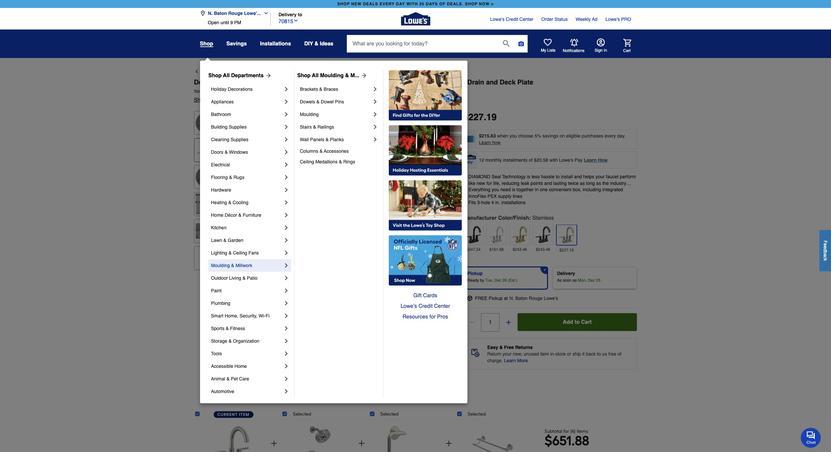 Task type: describe. For each thing, give the bounding box(es) containing it.
2 horizontal spatial as
[[596, 181, 601, 186]]

2 # from the left
[[243, 89, 246, 94]]

& for storage & organization
[[229, 339, 232, 344]]

baton inside button
[[214, 11, 227, 16]]

& for moulding & millwork
[[231, 263, 234, 268]]

wi-
[[259, 314, 266, 319]]

weekly
[[576, 17, 591, 22]]

champagne bronze image
[[511, 226, 528, 244]]

visit the lowe's toy shop. image
[[389, 180, 462, 231]]

living
[[229, 276, 241, 281]]

chevron left image
[[194, 69, 199, 74]]

bathroom down appliances
[[211, 112, 231, 117]]

easy & free returns return your new, unused item in-store or ship it back to us free of charge.
[[487, 345, 622, 364]]

pins
[[335, 99, 344, 105]]

0 vertical spatial ceiling
[[300, 159, 314, 165]]

of inside easy & free returns return your new, unused item in-store or ship it back to us free of charge.
[[618, 352, 622, 357]]

cards
[[423, 293, 437, 299]]

& for lighting & ceiling fans
[[229, 250, 232, 256]]

outdoor living & patio link
[[211, 272, 283, 285]]

shop for shop
[[200, 41, 213, 47]]

officially licensed n f l gifts. shop now. image
[[389, 236, 462, 286]]

holiday hosting essentials. image
[[389, 125, 462, 176]]

all for departments
[[223, 73, 230, 79]]

handle
[[317, 79, 338, 86]]

millwork
[[236, 263, 252, 268]]

0 vertical spatial home
[[211, 213, 223, 218]]

to for delivery
[[298, 12, 302, 17]]

1 vertical spatial plus image
[[358, 440, 365, 448]]

in inside delta trinsic stainless 4-in centerset 2-handle watersense bathroom sink faucet with drain and deck plate item # 4130955 | model # 2559-ssmpu-dst
[[272, 79, 278, 86]]

0 horizontal spatial of
[[529, 157, 533, 163]]

chevron right image for doors & windows
[[283, 149, 290, 156]]

selected for the bottommost plus image
[[293, 412, 311, 417]]

hardware
[[211, 187, 231, 193]]

drain
[[467, 79, 484, 86]]

1 # from the left
[[204, 89, 207, 94]]

1 vertical spatial baton
[[515, 296, 528, 301]]

stairs & railings link
[[300, 121, 372, 133]]

chevron right image for moulding & millwork
[[283, 262, 290, 269]]

heart outline image
[[280, 96, 288, 104]]

1 vertical spatial rouge
[[529, 296, 543, 301]]

arrow right image for shop all moulding & m...
[[359, 72, 367, 79]]

1 shop from the left
[[337, 2, 350, 6]]

moulding for moulding
[[300, 112, 319, 117]]

helps
[[583, 174, 594, 179]]

credit for lowe's
[[418, 304, 433, 310]]

lowe's home improvement logo image
[[401, 4, 430, 33]]

building
[[211, 124, 228, 130]]

stairs & railings
[[300, 124, 334, 130]]

f e e d b a c k button
[[819, 230, 831, 272]]

& for heating & cooling
[[228, 200, 231, 205]]

days
[[426, 2, 438, 6]]

smart home, security, wi-fi link
[[211, 310, 283, 322]]

ceiling medallions & rings
[[300, 159, 355, 165]]

chevron right image for lawn & garden
[[283, 237, 290, 244]]

building supplies
[[211, 124, 247, 130]]

day
[[396, 2, 405, 6]]

your inside easy & free returns return your new, unused item in-store or ship it back to us free of charge.
[[503, 352, 512, 357]]

chevron right image for sports & fitness
[[283, 325, 290, 332]]

& for lawn & garden
[[223, 238, 227, 243]]

0 vertical spatial sink
[[400, 69, 411, 75]]

selected for plus icon corresponding to selected
[[380, 412, 399, 417]]

4 inside everything you need is together in one convenient box, including integrated innoflex pex supply lines fits 3-hole 4 in. installations
[[491, 200, 494, 205]]

on
[[560, 133, 565, 139]]

bathroom faucets & shower heads
[[278, 69, 368, 75]]

lowe's home improvement lists image
[[544, 38, 552, 46]]

need
[[500, 187, 511, 192]]

plus image for selected
[[445, 440, 453, 448]]

Search Query text field
[[347, 35, 498, 52]]

plate
[[517, 79, 533, 86]]

lowe's pro link
[[606, 16, 631, 23]]

item number 4 1 3 0 9 5 5 and model number 2 5 5 9 - s s m p u - d s t element
[[194, 88, 637, 95]]

0 horizontal spatial ceiling
[[233, 250, 247, 256]]

chevron down image inside 70815 button
[[293, 18, 299, 23]]

for inside diamond seal technology is less hassle to install and helps your faucet perform like new for life, reducing leak points and lasting twice as long as the industry standard
[[486, 181, 492, 186]]

brackets & braces link
[[300, 83, 372, 96]]

appliances
[[211, 99, 234, 105]]

& for flooring & rugs
[[229, 175, 232, 180]]

9
[[230, 20, 233, 25]]

resources
[[403, 314, 428, 320]]

dst
[[276, 89, 285, 94]]

plus image for current item
[[270, 440, 278, 448]]

every
[[380, 2, 395, 6]]

1 vertical spatial delta
[[208, 97, 220, 103]]

returns
[[515, 345, 533, 350]]

model
[[229, 89, 242, 94]]

heating
[[211, 200, 227, 205]]

chevron right image for heating & cooling
[[283, 199, 290, 206]]

credit for lowe's
[[506, 17, 518, 22]]

n. baton rouge lowe'... button
[[200, 7, 271, 20]]

kitchen link
[[211, 222, 283, 234]]

better
[[367, 384, 395, 393]]

n. inside button
[[208, 11, 212, 16]]

shop for shop delta
[[194, 97, 206, 103]]

& for doors & windows
[[225, 150, 228, 155]]

f e e d b a c k
[[823, 241, 828, 261]]

moulding for moulding & millwork
[[211, 263, 230, 268]]

by
[[480, 278, 484, 283]]

accessible home
[[211, 364, 247, 369]]

chevron right image for animal & pet care
[[283, 376, 290, 383]]

tools link
[[211, 348, 283, 360]]

store
[[555, 352, 566, 357]]

$ inside subtotal for ( 4 ) items $ 651 .88
[[545, 433, 552, 449]]

1 horizontal spatial plus image
[[505, 319, 512, 326]]

order status link
[[541, 16, 568, 23]]

& for diy & ideas
[[315, 41, 318, 47]]

everything you need is together in one convenient box, including integrated innoflex pex supply lines fits 3-hole 4 in. installations
[[468, 187, 623, 205]]

2 e from the top
[[823, 246, 828, 249]]

chevron right image for accessible home
[[283, 363, 290, 370]]

camera image
[[518, 40, 525, 47]]

care
[[239, 377, 249, 382]]

together
[[517, 187, 534, 192]]

accessories
[[324, 149, 349, 154]]

until
[[221, 20, 229, 25]]

learn inside 'link'
[[504, 358, 516, 364]]

smart home, security, wi-fi
[[211, 314, 270, 319]]

installations
[[260, 41, 291, 47]]

lighting
[[211, 250, 227, 256]]

0 vertical spatial bathroom link
[[247, 68, 272, 76]]

2 title image from the top
[[196, 194, 216, 215]]

matte black image
[[465, 226, 482, 244]]

sports
[[211, 326, 224, 331]]

plumbing
[[211, 301, 230, 306]]

to inside easy & free returns return your new, unused item in-store or ship it back to us free of charge.
[[597, 352, 601, 357]]

center for lowe's credit center
[[519, 17, 533, 22]]

is for technology
[[527, 174, 530, 179]]

chevron right image for paint
[[283, 288, 290, 294]]

chevron right image for appliances
[[283, 99, 290, 105]]

bathroom up centerset
[[278, 69, 303, 75]]

less
[[532, 174, 540, 179]]

2 horizontal spatial and
[[574, 174, 582, 179]]

railings
[[317, 124, 334, 130]]

lowes pay logo image
[[464, 155, 477, 165]]

ready
[[467, 278, 479, 283]]

back to results link
[[194, 68, 242, 76]]

1 vertical spatial pickup
[[489, 296, 503, 301]]

227
[[468, 112, 484, 122]]

lighting & ceiling fans
[[211, 250, 259, 256]]

2 shop from the left
[[465, 2, 478, 6]]

ceiling medallions & rings link
[[300, 157, 379, 167]]

savings button
[[226, 38, 247, 50]]

lowe's credit center
[[490, 17, 533, 22]]

in
[[604, 48, 607, 53]]

accessible
[[211, 364, 233, 369]]

& right décor
[[238, 213, 241, 218]]

& left the rings
[[339, 159, 342, 165]]

chevron right image for flooring & rugs
[[283, 174, 290, 181]]

chrome image
[[488, 226, 505, 244]]

1 title image from the top
[[196, 140, 216, 160]]

2 horizontal spatial learn
[[584, 157, 597, 163]]

)
[[574, 429, 576, 435]]

faucet
[[606, 174, 619, 179]]

choose
[[518, 133, 533, 139]]

chevron right image for building supplies
[[283, 124, 290, 130]]

integrated
[[602, 187, 623, 192]]

delta inside delta trinsic stainless 4-in centerset 2-handle watersense bathroom sink faucet with drain and deck plate item # 4130955 | model # 2559-ssmpu-dst
[[194, 79, 210, 86]]

how
[[598, 157, 608, 163]]

or
[[567, 352, 571, 357]]

4.5 stars image
[[226, 97, 257, 104]]

1 vertical spatial stainless
[[532, 215, 554, 221]]

with
[[406, 2, 418, 6]]

19
[[486, 112, 497, 122]]

chevron right image for bathroom
[[283, 111, 290, 118]]

in-
[[550, 352, 555, 357]]

pros
[[437, 314, 448, 320]]

plumbing link
[[211, 297, 283, 310]]

as inside the delivery as soon as mon, dec 25
[[573, 278, 577, 283]]

paint link
[[211, 285, 283, 297]]

chevron right image for moulding
[[372, 111, 379, 118]]

rings
[[343, 159, 355, 165]]

delivery as soon as mon, dec 25
[[557, 271, 600, 283]]

columns & accessories
[[300, 149, 349, 154]]

chevron right image for holiday decorations
[[283, 86, 290, 93]]

chevron right image for dowels & dowel pins
[[372, 99, 379, 105]]

minus image
[[469, 319, 475, 326]]

$243.46 for venetian bronze image
[[536, 247, 550, 252]]

Stepper number input field with increment and decrement buttons number field
[[481, 314, 500, 332]]

doors & windows link
[[211, 146, 283, 159]]

outdoor living & patio
[[211, 276, 257, 281]]

current item
[[217, 413, 249, 417]]

gift
[[413, 293, 422, 299]]

1 vertical spatial bathroom link
[[211, 108, 283, 121]]

stairs
[[300, 124, 312, 130]]

centerset
[[280, 79, 309, 86]]

results
[[223, 69, 242, 75]]

ideas
[[320, 41, 333, 47]]

with inside delta trinsic stainless 4-in centerset 2-handle watersense bathroom sink faucet with drain and deck plate item # 4130955 | model # 2559-ssmpu-dst
[[452, 79, 465, 86]]

manufacturer
[[463, 215, 497, 221]]



Task type: vqa. For each thing, say whether or not it's contained in the screenshot.
history 'image'
no



Task type: locate. For each thing, give the bounding box(es) containing it.
sports & fitness
[[211, 326, 245, 331]]

0 vertical spatial in
[[272, 79, 278, 86]]

1 horizontal spatial your
[[596, 174, 605, 179]]

1 arrow right image from the left
[[264, 72, 272, 79]]

1 horizontal spatial credit
[[506, 17, 518, 22]]

sink inside delta trinsic stainless 4-in centerset 2-handle watersense bathroom sink faucet with drain and deck plate item # 4130955 | model # 2559-ssmpu-dst
[[413, 79, 427, 86]]

# right item
[[204, 89, 207, 94]]

1 vertical spatial learn
[[584, 157, 597, 163]]

and left deck
[[486, 79, 498, 86]]

$247.24
[[466, 247, 481, 252]]

shop down "open" at the left top of the page
[[200, 41, 213, 47]]

0 vertical spatial 25
[[419, 2, 424, 6]]

0 horizontal spatial shop
[[337, 2, 350, 6]]

fans
[[248, 250, 259, 256]]

1 plus image from the left
[[270, 440, 278, 448]]

& left patio
[[243, 276, 246, 281]]

3 selected from the left
[[468, 412, 486, 417]]

to for back
[[216, 69, 221, 75]]

& right storage
[[229, 339, 232, 344]]

shop delta
[[194, 97, 220, 103]]

is inside everything you need is together in one convenient box, including integrated innoflex pex supply lines fits 3-hole 4 in. installations
[[512, 187, 515, 192]]

$
[[463, 112, 468, 122], [545, 433, 552, 449]]

0 horizontal spatial chevron down image
[[261, 11, 269, 16]]

0 horizontal spatial $
[[463, 112, 468, 122]]

n.
[[208, 11, 212, 16], [509, 296, 514, 301]]

4.5 stars image
[[227, 97, 233, 104]]

1 e from the top
[[823, 244, 828, 246]]

2 arrow right image from the left
[[359, 72, 367, 79]]

shop left new
[[337, 2, 350, 6]]

1 horizontal spatial arrow right image
[[359, 72, 367, 79]]

arrow right image
[[424, 214, 432, 222]]

for left (
[[563, 429, 569, 435]]

cart inside button
[[581, 319, 592, 325]]

back
[[202, 69, 215, 75]]

chevron down image
[[261, 11, 269, 16], [293, 18, 299, 23]]

delta down 4130955
[[208, 97, 220, 103]]

25 right with
[[419, 2, 424, 6]]

option group
[[460, 265, 640, 292]]

1 horizontal spatial home
[[234, 364, 247, 369]]

& for sports & fitness
[[226, 326, 229, 331]]

chevron right image for kitchen
[[283, 225, 290, 231]]

pickup left the at
[[489, 296, 503, 301]]

long
[[586, 181, 595, 186]]

chevron right image for brackets & braces
[[372, 86, 379, 93]]

pickup ready by tue, dec 26 (est.)
[[467, 271, 517, 283]]

1 horizontal spatial in
[[535, 187, 539, 192]]

0 vertical spatial with
[[452, 79, 465, 86]]

0 vertical spatial pickup
[[467, 271, 483, 276]]

pickup up the ready
[[467, 271, 483, 276]]

1 horizontal spatial you
[[509, 133, 517, 139]]

4 left in.
[[491, 200, 494, 205]]

1 vertical spatial with
[[550, 157, 558, 163]]

is left less
[[527, 174, 530, 179]]

chat invite button image
[[801, 428, 821, 448]]

your inside diamond seal technology is less hassle to install and helps your faucet perform like new for life, reducing leak points and lasting twice as long as the industry standard
[[596, 174, 605, 179]]

ceiling up 'millwork'
[[233, 250, 247, 256]]

4 inside subtotal for ( 4 ) items $ 651 .88
[[572, 429, 574, 435]]

25 for shop
[[419, 2, 424, 6]]

title image up lighting
[[196, 221, 216, 242]]

wall
[[300, 137, 309, 142]]

1 vertical spatial 4
[[572, 429, 574, 435]]

home up care
[[234, 364, 247, 369]]

1 vertical spatial $
[[545, 433, 552, 449]]

& left "m..." at the left top of the page
[[345, 73, 349, 79]]

1 vertical spatial ceiling
[[233, 250, 247, 256]]

is inside diamond seal technology is less hassle to install and helps your faucet perform like new for life, reducing leak points and lasting twice as long as the industry standard
[[527, 174, 530, 179]]

1 horizontal spatial 4
[[572, 429, 574, 435]]

shop left now
[[465, 2, 478, 6]]

as left long
[[580, 181, 585, 186]]

free
[[504, 345, 514, 350]]

$243.46 down venetian bronze image
[[536, 247, 550, 252]]

pm
[[234, 20, 241, 25]]

|
[[226, 89, 227, 94]]

supplies for cleaning supplies
[[231, 137, 248, 142]]

chevron right image
[[372, 86, 379, 93], [372, 99, 379, 105], [372, 111, 379, 118], [283, 124, 290, 130], [372, 136, 379, 143], [283, 149, 290, 156], [283, 212, 290, 219], [283, 225, 290, 231], [283, 250, 290, 256], [283, 275, 290, 282], [283, 300, 290, 307], [283, 313, 290, 319], [283, 325, 290, 332], [283, 338, 290, 345], [283, 363, 290, 370], [283, 389, 290, 395]]

your down free
[[503, 352, 512, 357]]

0 vertical spatial and
[[486, 79, 498, 86]]

arrow right image right shower
[[359, 72, 367, 79]]

0 horizontal spatial selected
[[293, 412, 311, 417]]

of left "$20.58"
[[529, 157, 533, 163]]

home décor & furniture link
[[211, 209, 283, 222]]

weekly ad
[[576, 17, 598, 22]]

1 vertical spatial home
[[234, 364, 247, 369]]

1 vertical spatial delivery
[[557, 271, 575, 276]]

2 horizontal spatial moulding
[[320, 73, 344, 79]]

0 horizontal spatial all
[[223, 73, 230, 79]]

lawn & garden link
[[211, 234, 283, 247]]

2 faucets from the left
[[413, 69, 433, 75]]

0 vertical spatial delivery
[[279, 12, 297, 17]]

& left 'millwork'
[[231, 263, 234, 268]]

lowe's home improvement notification center image
[[570, 39, 578, 47]]

lowe's home improvement account image
[[597, 38, 605, 46]]

learn right pay
[[584, 157, 597, 163]]

0 vertical spatial rouge
[[228, 11, 243, 16]]

eligible
[[566, 133, 581, 139]]

chevron right image for wall panels & planks
[[372, 136, 379, 143]]

0 vertical spatial stainless
[[235, 79, 264, 86]]

lowe's down "as"
[[544, 296, 558, 301]]

& right stairs
[[313, 124, 316, 130]]

0 horizontal spatial your
[[503, 352, 512, 357]]

watersense
[[340, 79, 378, 86]]

0 vertical spatial plus image
[[505, 319, 512, 326]]

moulding
[[320, 73, 344, 79], [300, 112, 319, 117], [211, 263, 230, 268]]

&
[[315, 41, 318, 47], [326, 69, 330, 75], [345, 73, 349, 79], [319, 87, 322, 92], [316, 99, 320, 105], [313, 124, 316, 130], [326, 137, 329, 142], [320, 149, 323, 154], [225, 150, 228, 155], [339, 159, 342, 165], [229, 175, 232, 180], [228, 200, 231, 205], [238, 213, 241, 218], [223, 238, 227, 243], [229, 250, 232, 256], [231, 263, 234, 268], [243, 276, 246, 281], [226, 326, 229, 331], [229, 339, 232, 344], [499, 345, 503, 350], [226, 377, 230, 382]]

0 horizontal spatial dec
[[494, 278, 501, 283]]

and up twice
[[574, 174, 582, 179]]

& for animal & pet care
[[226, 377, 230, 382]]

arrow right image inside shop all departments link
[[264, 72, 272, 79]]

credit up "resources for pros"
[[418, 304, 433, 310]]

& inside 'link'
[[316, 99, 320, 105]]

chevron down image left delivery to at the top of page
[[261, 11, 269, 16]]

security,
[[240, 314, 257, 319]]

1 all from the left
[[223, 73, 230, 79]]

automotive
[[211, 389, 234, 394]]

lowe's down the >
[[490, 17, 505, 22]]

1 horizontal spatial #
[[243, 89, 246, 94]]

25 right mon, on the right bottom of the page
[[596, 278, 600, 283]]

bathroom link up 4-
[[247, 68, 272, 76]]

you down 'life,'
[[492, 187, 499, 192]]

home,
[[225, 314, 238, 319]]

0 horizontal spatial learn
[[479, 140, 491, 145]]

for left 'life,'
[[486, 181, 492, 186]]

stainless inside delta trinsic stainless 4-in centerset 2-handle watersense bathroom sink faucet with drain and deck plate item # 4130955 | model # 2559-ssmpu-dst
[[235, 79, 264, 86]]

& inside button
[[315, 41, 318, 47]]

1 vertical spatial cart
[[581, 319, 592, 325]]

credit up search image
[[506, 17, 518, 22]]

title image down hardware
[[196, 194, 216, 215]]

1 vertical spatial chevron down image
[[293, 18, 299, 23]]

0 horizontal spatial rouge
[[228, 11, 243, 16]]

seal
[[492, 174, 501, 179]]

1 horizontal spatial shop
[[465, 2, 478, 6]]

dowels & dowel pins
[[300, 99, 344, 105]]

dec right mon, on the right bottom of the page
[[588, 278, 595, 283]]

$243.46 for the champagne bronze image in the right of the page
[[513, 247, 527, 252]]

0 vertical spatial chevron down image
[[261, 11, 269, 16]]

$243.46
[[513, 247, 527, 252], [536, 247, 550, 252]]

supplies for building supplies
[[229, 124, 247, 130]]

& left rugs
[[229, 175, 232, 180]]

1 vertical spatial center
[[434, 304, 450, 310]]

n. right the at
[[509, 296, 514, 301]]

weekly ad link
[[576, 16, 598, 23]]

to inside back to results link
[[216, 69, 221, 75]]

& left free
[[499, 345, 503, 350]]

0 horizontal spatial delivery
[[279, 12, 297, 17]]

center left the order
[[519, 17, 533, 22]]

learn how link
[[584, 157, 608, 163]]

order
[[541, 17, 553, 22]]

& up "handle"
[[326, 69, 330, 75]]

f
[[823, 241, 828, 244]]

bathroom link down 4.5 stars image on the left of the page
[[211, 108, 283, 121]]

1 vertical spatial shop
[[194, 97, 206, 103]]

& right lawn
[[223, 238, 227, 243]]

credit inside lowe's credit center link
[[506, 17, 518, 22]]

heating & cooling link
[[211, 196, 283, 209]]

2 selected from the left
[[380, 412, 399, 417]]

pickup image
[[467, 296, 472, 301]]

delivery for to
[[279, 12, 297, 17]]

delivery to
[[279, 12, 302, 17]]

0 vertical spatial is
[[527, 174, 530, 179]]

3 title image from the top
[[196, 221, 216, 242]]

location image
[[200, 11, 205, 16]]

center for lowe's credit center
[[434, 304, 450, 310]]

0 horizontal spatial you
[[492, 187, 499, 192]]

1 horizontal spatial with
[[550, 157, 558, 163]]

arrow right image inside shop all moulding & m... link
[[359, 72, 367, 79]]

shop for shop all moulding & m...
[[297, 73, 311, 79]]

chevron right image for smart home, security, wi-fi
[[283, 313, 290, 319]]

departments
[[231, 73, 264, 79]]

with right "$20.58"
[[550, 157, 558, 163]]

0 horizontal spatial as
[[573, 278, 577, 283]]

1 horizontal spatial baton
[[515, 296, 528, 301]]

& right diy
[[315, 41, 318, 47]]

1 horizontal spatial ceiling
[[300, 159, 314, 165]]

2 dec from the left
[[588, 278, 595, 283]]

n. baton rouge lowe'...
[[208, 11, 261, 16]]

1 horizontal spatial dec
[[588, 278, 595, 283]]

delivery up 70815
[[279, 12, 297, 17]]

new
[[351, 2, 362, 6]]

& for columns & accessories
[[320, 149, 323, 154]]

you inside everything you need is together in one convenient box, including integrated innoflex pex supply lines fits 3-hole 4 in. installations
[[492, 187, 499, 192]]

is for need
[[512, 187, 515, 192]]

25 for delivery
[[596, 278, 600, 283]]

1 horizontal spatial learn
[[504, 358, 516, 364]]

with left drain
[[452, 79, 465, 86]]

1 selected from the left
[[293, 412, 311, 417]]

26
[[502, 278, 507, 283]]

chevron right image for stairs & railings
[[372, 124, 379, 130]]

to inside diamond seal technology is less hassle to install and helps your faucet perform like new for life, reducing leak points and lasting twice as long as the industry standard
[[556, 174, 560, 179]]

1 horizontal spatial stainless
[[532, 215, 554, 221]]

outdoor
[[211, 276, 228, 281]]

25 inside the delivery as soon as mon, dec 25
[[596, 278, 600, 283]]

arrow right image
[[264, 72, 272, 79], [359, 72, 367, 79]]

delivery for as
[[557, 271, 575, 276]]

search image
[[503, 40, 510, 47]]

sign in
[[595, 48, 607, 53]]

$215.83
[[479, 133, 496, 139]]

chevron right image
[[283, 86, 290, 93], [283, 99, 290, 105], [283, 111, 290, 118], [372, 124, 379, 130], [283, 136, 290, 143], [283, 162, 290, 168], [283, 174, 290, 181], [283, 187, 290, 193], [283, 199, 290, 206], [283, 237, 290, 244], [283, 262, 290, 269], [283, 288, 290, 294], [283, 351, 290, 357], [283, 376, 290, 383]]

faucets inside bathroom sink faucets link
[[413, 69, 433, 75]]

shop
[[200, 41, 213, 47], [194, 97, 206, 103]]

chevron right image for home décor & furniture
[[283, 212, 290, 219]]

$ left (
[[545, 433, 552, 449]]

& for easy & free returns return your new, unused item in-store or ship it back to us free of charge.
[[499, 345, 503, 350]]

delivery inside the delivery as soon as mon, dec 25
[[557, 271, 575, 276]]

home up kitchen
[[211, 213, 223, 218]]

dec left 26
[[494, 278, 501, 283]]

1 horizontal spatial 25
[[596, 278, 600, 283]]

0 vertical spatial $
[[463, 112, 468, 122]]

0 horizontal spatial is
[[512, 187, 515, 192]]

to
[[298, 12, 302, 17], [216, 69, 221, 75], [556, 174, 560, 179], [575, 319, 580, 325], [597, 352, 601, 357]]

$243.46 down the champagne bronze image in the right of the page
[[513, 247, 527, 252]]

bathroom inside delta trinsic stainless 4-in centerset 2-handle watersense bathroom sink faucet with drain and deck plate item # 4130955 | model # 2559-ssmpu-dst
[[380, 79, 411, 86]]

$ left .
[[463, 112, 468, 122]]

& left dowel
[[316, 99, 320, 105]]

& left 'cooling'
[[228, 200, 231, 205]]

flooring & rugs link
[[211, 171, 283, 184]]

e up the b
[[823, 246, 828, 249]]

cart inside button
[[623, 48, 631, 53]]

chevron right image for electrical
[[283, 162, 290, 168]]

together
[[397, 384, 437, 393]]

cart right add
[[581, 319, 592, 325]]

cooling
[[233, 200, 248, 205]]

12 monthly installments of $20.58 with lowe's pay learn how
[[479, 157, 608, 163]]

for for subtotal for ( 4 ) items $ 651 .88
[[563, 429, 569, 435]]

of right the free at the bottom
[[618, 352, 622, 357]]

venetian bronze image
[[534, 226, 552, 244]]

1 horizontal spatial $
[[545, 433, 552, 449]]

lowe's left pay
[[559, 157, 573, 163]]

1 horizontal spatial delivery
[[557, 271, 575, 276]]

lowe's
[[401, 304, 417, 310]]

shop down item
[[194, 97, 206, 103]]

k
[[823, 259, 828, 261]]

1 horizontal spatial is
[[527, 174, 530, 179]]

1 vertical spatial and
[[574, 174, 582, 179]]

4 left items
[[572, 429, 574, 435]]

1 horizontal spatial as
[[580, 181, 585, 186]]

for inside subtotal for ( 4 ) items $ 651 .88
[[563, 429, 569, 435]]

& right the sports
[[226, 326, 229, 331]]

lowe's home improvement cart image
[[623, 39, 631, 47]]

is down reducing
[[512, 187, 515, 192]]

1 horizontal spatial moulding
[[300, 112, 319, 117]]

0 horizontal spatial 4
[[491, 200, 494, 205]]

& down wall panels & planks on the left of the page
[[320, 149, 323, 154]]

cart down lowe's home improvement cart image
[[623, 48, 631, 53]]

learn down new,
[[504, 358, 516, 364]]

faucets up the faucet
[[413, 69, 433, 75]]

day.
[[617, 133, 626, 139]]

chevron right image for hardware
[[283, 187, 290, 193]]

twice
[[568, 181, 579, 186]]

ad
[[592, 17, 598, 22]]

bathroom inside bathroom sink faucets link
[[374, 69, 399, 75]]

subtotal
[[545, 429, 562, 435]]

panels
[[310, 137, 324, 142]]

1 horizontal spatial center
[[519, 17, 533, 22]]

industry
[[610, 181, 626, 186]]

0 vertical spatial baton
[[214, 11, 227, 16]]

paint
[[211, 288, 222, 294]]

shop new deals every day with 25 days of deals. shop now >
[[337, 2, 494, 6]]

chevron right image for automotive
[[283, 389, 290, 395]]

2 vertical spatial and
[[544, 181, 552, 186]]

1 vertical spatial n.
[[509, 296, 514, 301]]

rouge up pm at the left top of the page
[[228, 11, 243, 16]]

supplies up windows
[[231, 137, 248, 142]]

1 horizontal spatial for
[[486, 181, 492, 186]]

building supplies link
[[211, 121, 283, 133]]

ceiling down columns
[[300, 159, 314, 165]]

1 vertical spatial supplies
[[231, 137, 248, 142]]

diamond seal technology is less hassle to install and helps your faucet perform like new for life, reducing leak points and lasting twice as long as the industry standard
[[468, 174, 636, 192]]

learn inside $215.83 when you choose 5% savings on eligible purchases every day. learn how
[[479, 140, 491, 145]]

stainless right :
[[532, 215, 554, 221]]

4
[[491, 200, 494, 205], [572, 429, 574, 435]]

faucets inside the bathroom faucets & shower heads link
[[305, 69, 325, 75]]

1 vertical spatial title image
[[196, 194, 216, 215]]

0 vertical spatial center
[[519, 17, 533, 22]]

0 horizontal spatial for
[[429, 314, 436, 320]]

patio
[[247, 276, 257, 281]]

dec inside the delivery as soon as mon, dec 25
[[588, 278, 595, 283]]

2 $243.46 from the left
[[536, 247, 550, 252]]

1 horizontal spatial sink
[[413, 79, 427, 86]]

0 vertical spatial moulding
[[320, 73, 344, 79]]

in down points on the right
[[535, 187, 539, 192]]

0 horizontal spatial sink
[[400, 69, 411, 75]]

center up pros
[[434, 304, 450, 310]]

0 horizontal spatial arrow right image
[[264, 72, 272, 79]]

in up dst
[[272, 79, 278, 86]]

shop up holiday
[[208, 73, 222, 79]]

savings
[[226, 41, 247, 47]]

learn how button
[[479, 139, 501, 146]]

0 vertical spatial for
[[486, 181, 492, 186]]

d
[[823, 249, 828, 251]]

0 vertical spatial supplies
[[229, 124, 247, 130]]

faucets up 2-
[[305, 69, 325, 75]]

baton right the at
[[515, 296, 528, 301]]

brackets & braces
[[300, 87, 338, 92]]

None search field
[[347, 35, 528, 58]]

furniture
[[243, 213, 261, 218]]

0 horizontal spatial center
[[434, 304, 450, 310]]

savings
[[543, 133, 558, 139]]

chevron right image for plumbing
[[283, 300, 290, 307]]

# right the 'model'
[[243, 89, 246, 94]]

décor
[[225, 213, 237, 218]]

and down hassle
[[544, 181, 552, 186]]

chevron right image for cleaning supplies
[[283, 136, 290, 143]]

chevron right image for storage & organization
[[283, 338, 290, 345]]

holiday
[[211, 87, 227, 92]]

brackets
[[300, 87, 318, 92]]

to for add
[[575, 319, 580, 325]]

0 horizontal spatial cart
[[581, 319, 592, 325]]

open until 9 pm
[[208, 20, 241, 25]]

& for stairs & railings
[[313, 124, 316, 130]]

and inside delta trinsic stainless 4-in centerset 2-handle watersense bathroom sink faucet with drain and deck plate item # 4130955 | model # 2559-ssmpu-dst
[[486, 79, 498, 86]]

& left pet
[[226, 377, 230, 382]]

& for brackets & braces
[[319, 87, 322, 92]]

1 $243.46 from the left
[[513, 247, 527, 252]]

2 vertical spatial moulding
[[211, 263, 230, 268]]

1 vertical spatial for
[[429, 314, 436, 320]]

cleaning
[[211, 137, 229, 142]]

bathroom up 4-
[[247, 69, 272, 75]]

bathroom sink faucets link
[[374, 68, 433, 76]]

& right "doors"
[[225, 150, 228, 155]]

stainless image
[[558, 227, 575, 244]]

0 horizontal spatial credit
[[418, 304, 433, 310]]

2 shop from the left
[[297, 73, 311, 79]]

0 vertical spatial title image
[[196, 140, 216, 160]]

rouge right the at
[[529, 296, 543, 301]]

1 faucets from the left
[[305, 69, 325, 75]]

better together heading
[[194, 383, 611, 394]]

1 vertical spatial of
[[618, 352, 622, 357]]

all for moulding
[[312, 73, 319, 79]]

1 dec from the left
[[494, 278, 501, 283]]

2 plus image from the left
[[445, 440, 453, 448]]

purchases
[[582, 133, 603, 139]]

2 all from the left
[[312, 73, 319, 79]]

title image
[[196, 140, 216, 160], [196, 194, 216, 215], [196, 221, 216, 242]]

the
[[602, 181, 609, 186]]

lowe's left pro
[[606, 17, 620, 22]]

you right when
[[509, 133, 517, 139]]

& inside easy & free returns return your new, unused item in-store or ship it back to us free of charge.
[[499, 345, 503, 350]]

n. right location image
[[208, 11, 212, 16]]

1 horizontal spatial selected
[[380, 412, 399, 417]]

arrow right image up ssmpu- on the top left
[[264, 72, 272, 79]]

bathroom right heads
[[374, 69, 399, 75]]

1 vertical spatial you
[[492, 187, 499, 192]]

wall panels & planks link
[[300, 133, 372, 146]]

bathroom down bathroom sink faucets
[[380, 79, 411, 86]]

your
[[596, 174, 605, 179], [503, 352, 512, 357]]

pickup inside pickup ready by tue, dec 26 (est.)
[[467, 271, 483, 276]]

for for resources for pros
[[429, 314, 436, 320]]

0 horizontal spatial home
[[211, 213, 223, 218]]

plus image
[[270, 440, 278, 448], [445, 440, 453, 448]]

cart
[[623, 48, 631, 53], [581, 319, 592, 325]]

heads
[[352, 69, 368, 75]]

& left planks
[[326, 137, 329, 142]]

in inside everything you need is together in one convenient box, including integrated innoflex pex supply lines fits 3-hole 4 in. installations
[[535, 187, 539, 192]]

0 horizontal spatial stainless
[[235, 79, 264, 86]]

0 horizontal spatial #
[[204, 89, 207, 94]]

chevron right image for lighting & ceiling fans
[[283, 250, 290, 256]]

chevron right image for outdoor living & patio
[[283, 275, 290, 282]]

1 horizontal spatial all
[[312, 73, 319, 79]]

& for dowels & dowel pins
[[316, 99, 320, 105]]

2 vertical spatial title image
[[196, 221, 216, 242]]

1 shop from the left
[[208, 73, 222, 79]]

1 horizontal spatial n.
[[509, 296, 514, 301]]

arrow right image for shop all departments
[[264, 72, 272, 79]]

1 horizontal spatial shop
[[297, 73, 311, 79]]

chevron down image down delivery to at the top of page
[[293, 18, 299, 23]]

shop for shop all departments
[[208, 73, 222, 79]]

rouge inside button
[[228, 11, 243, 16]]

find gifts for the diyer. image
[[389, 70, 462, 121]]

delivery
[[279, 12, 297, 17], [557, 271, 575, 276]]

add
[[563, 319, 573, 325]]

charge.
[[487, 358, 503, 364]]

all
[[223, 73, 230, 79], [312, 73, 319, 79]]

chevron right image for tools
[[283, 351, 290, 357]]

option group containing pickup
[[460, 265, 640, 292]]

plus image
[[505, 319, 512, 326], [358, 440, 365, 448]]

you inside $215.83 when you choose 5% savings on eligible purchases every day. learn how
[[509, 133, 517, 139]]

supplies up cleaning supplies
[[229, 124, 247, 130]]

credit inside 'lowe's credit center' link
[[418, 304, 433, 310]]

item
[[194, 89, 203, 94]]

0 vertical spatial 4
[[491, 200, 494, 205]]

lowe's
[[490, 17, 505, 22], [606, 17, 620, 22], [559, 157, 573, 163], [544, 296, 558, 301]]

lasting
[[553, 181, 567, 186]]

as left the the
[[596, 181, 601, 186]]

arrow left image
[[239, 214, 247, 222]]

0 vertical spatial n.
[[208, 11, 212, 16]]

delta up item
[[194, 79, 210, 86]]

baton up open until 9 pm
[[214, 11, 227, 16]]

title image up electrical
[[196, 140, 216, 160]]

2 horizontal spatial for
[[563, 429, 569, 435]]

to inside add to cart button
[[575, 319, 580, 325]]

dec inside pickup ready by tue, dec 26 (est.)
[[494, 278, 501, 283]]

learn more link
[[504, 358, 528, 364]]

e up d
[[823, 244, 828, 246]]

0 vertical spatial of
[[529, 157, 533, 163]]



